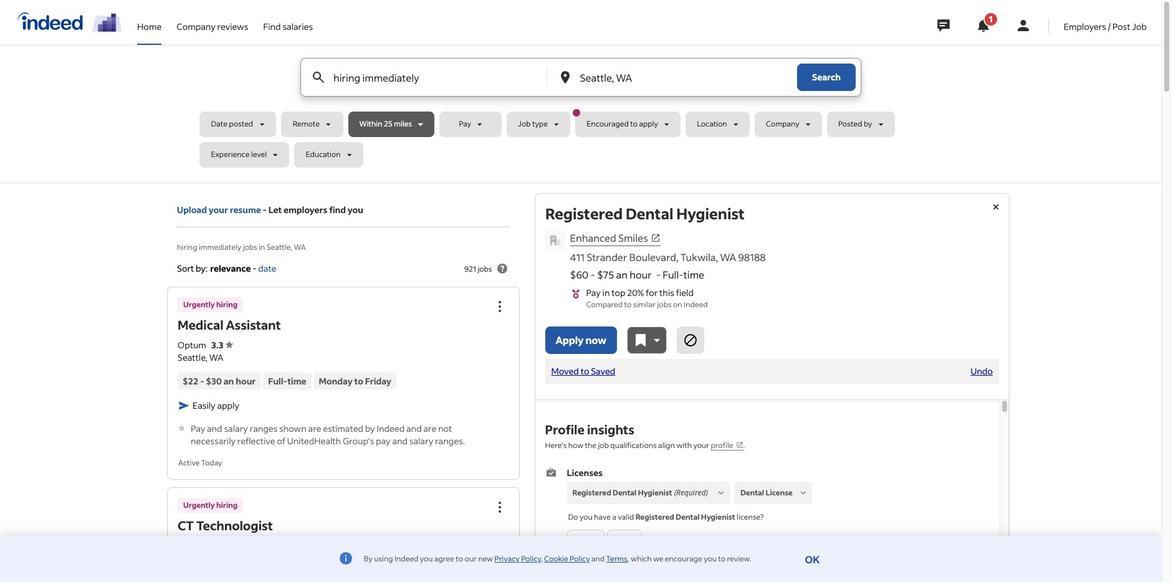 Task type: describe. For each thing, give the bounding box(es) containing it.
messages unread count 0 image
[[935, 13, 952, 38]]

primary element
[[0, 0, 1162, 582]]

search: Job title, keywords, or company text field
[[331, 59, 526, 96]]

2 missing qualification image from the left
[[798, 487, 809, 499]]

close job details image
[[988, 199, 1003, 214]]

3.3 out of five stars rating image
[[211, 339, 233, 351]]

1 missing qualification image from the left
[[715, 487, 727, 499]]

enhanced smiles (opens in a new tab) image
[[650, 233, 660, 243]]

not interested image
[[683, 333, 698, 348]]

Edit location text field
[[577, 59, 772, 96]]

job actions for medical assistant is collapsed image
[[492, 299, 507, 314]]



Task type: vqa. For each thing, say whether or not it's contained in the screenshot.
the rightmost the missing qualification image
yes



Task type: locate. For each thing, give the bounding box(es) containing it.
None search field
[[200, 58, 962, 173]]

0 horizontal spatial missing qualification image
[[715, 487, 727, 499]]

licenses group
[[545, 466, 990, 555]]

help icon image
[[495, 261, 510, 276]]

at indeed, we're committed to increasing representation of women at all levels of indeed's global workforce to at least 50% by 2030 image
[[92, 13, 122, 32]]

missing qualification image
[[715, 487, 727, 499], [798, 487, 809, 499]]

account image
[[1016, 18, 1031, 33]]

job actions for ct technologist is collapsed image
[[492, 500, 507, 514]]

profile (opens in a new window) image
[[736, 441, 743, 449]]

1 horizontal spatial missing qualification image
[[798, 487, 809, 499]]



